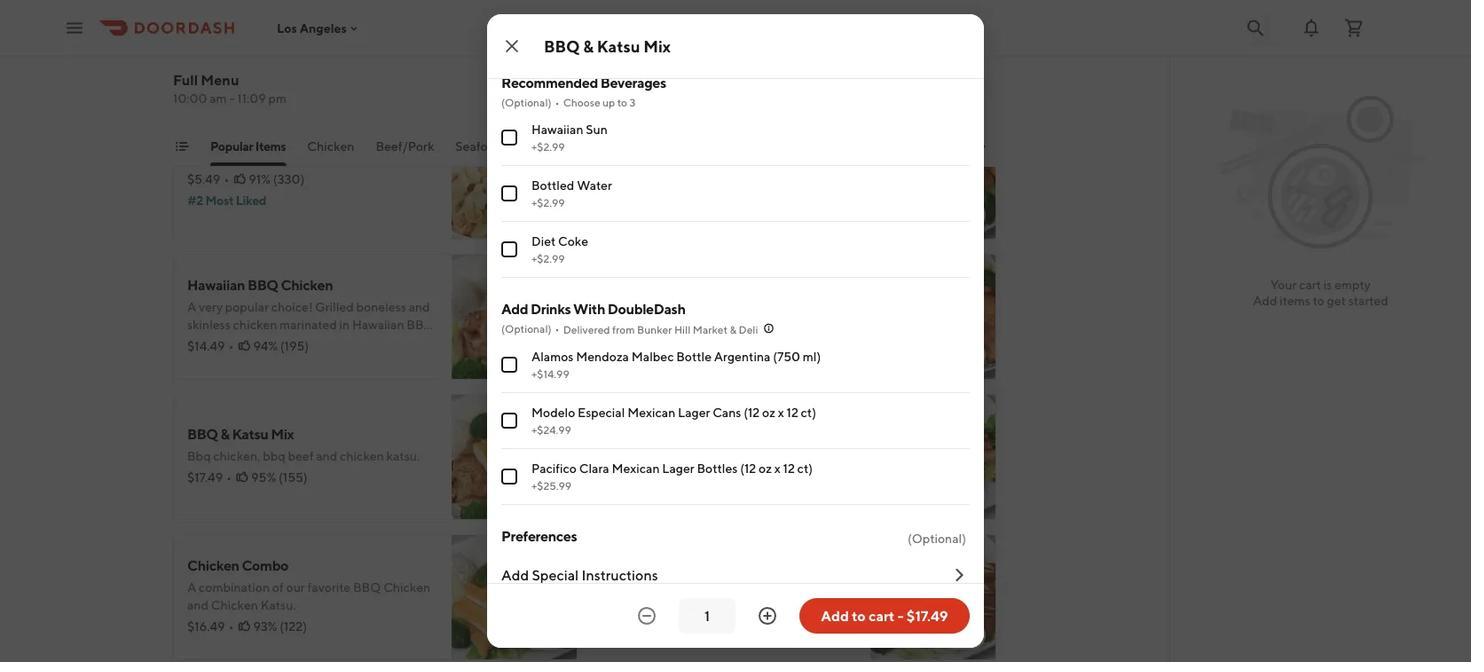 Task type: describe. For each thing, give the bounding box(es) containing it.
(195)
[[280, 339, 309, 353]]

add to cart - $17.49 button
[[800, 598, 970, 634]]

of inside chicken combo a combination of our favorite bbq chicken and chicken katsu.
[[272, 580, 284, 595]]

lager for bottles
[[662, 461, 695, 476]]

$18.99
[[187, 49, 225, 64]]

0 vertical spatial $17.49
[[187, 470, 223, 485]]

oz for cans
[[762, 405, 776, 420]]

chicken inside teriyaki chicken grilled boneless chicken served with our house teriyaki sauce.
[[657, 417, 709, 434]]

$19.99
[[606, 619, 644, 634]]

one
[[606, 159, 631, 174]]

bbq chicken, bbq beef & kalbi short ribs. a meat lover's favorite!
[[187, 10, 433, 43]]

(330)
[[273, 172, 305, 186]]

(122)
[[280, 619, 307, 634]]

combination inside chicken & beef combo a combination of two of our most popular items: hawaiian bbq chicken & bbq beef.
[[618, 300, 689, 314]]

boneless inside teriyaki chicken grilled boneless chicken served with our house teriyaki sauce.
[[647, 440, 697, 454]]

to inside the your cart is empty add items to get started
[[1313, 293, 1325, 308]]

+$9.99
[[532, 26, 565, 38]]

topped
[[689, 10, 730, 25]]

3
[[630, 96, 636, 108]]

very
[[199, 300, 223, 314]]

add special instructions
[[501, 567, 658, 584]]

+$2.99 for diet
[[532, 252, 565, 264]]

items
[[255, 139, 286, 154]]

ono
[[795, 177, 820, 192]]

• inside 'recommended beverages (optional) • choose up to 3'
[[555, 96, 560, 108]]

$17.49 •
[[187, 470, 232, 485]]

91% (131)
[[672, 479, 722, 493]]

a inside chicken combo a combination of our favorite bbq chicken and chicken katsu.
[[187, 580, 196, 595]]

of down topped
[[704, 28, 715, 43]]

(optional) inside 'recommended beverages (optional) • choose up to 3'
[[501, 96, 552, 108]]

& inside bbq chicken, bbq beef & kalbi short ribs. a meat lover's favorite!
[[330, 10, 338, 25]]

(optional) for (optional)
[[908, 531, 966, 546]]

chicken right (2)
[[307, 139, 354, 154]]

lager for cans
[[678, 405, 710, 420]]

with
[[573, 300, 605, 317]]

salad
[[248, 145, 283, 162]]

beef/pork button
[[376, 138, 434, 166]]

pcs)
[[627, 8, 651, 22]]

(316)
[[692, 49, 720, 64]]

teriyaki chicken image
[[871, 394, 997, 520]]

oz for bottles
[[759, 461, 772, 476]]

close bbq & katsu mix image
[[501, 35, 523, 57]]

chicken inside teriyaki chicken grilled boneless chicken served with our house teriyaki sauce.
[[700, 440, 744, 454]]

beef/pork
[[376, 139, 434, 154]]

chicken up doubledash
[[606, 276, 658, 293]]

los angeles
[[277, 21, 347, 35]]

hill
[[674, 323, 691, 335]]

and for chicken combo
[[187, 598, 209, 612]]

$7.99
[[606, 49, 637, 64]]

in inside a block of rice topped with a dash of teriyaki sauce plus a slice of spam wrapped in seaweed.
[[804, 28, 815, 43]]

bunker
[[637, 323, 672, 335]]

to inside button
[[852, 607, 866, 624]]

grilled inside teriyaki chicken grilled boneless chicken served with our house teriyaki sauce.
[[606, 440, 645, 454]]

best
[[669, 159, 693, 174]]

started
[[1349, 293, 1389, 308]]

hawaiian inside chicken & beef combo a combination of two of our most popular items: hawaiian bbq chicken & bbq beef.
[[642, 317, 694, 332]]

popular items
[[210, 139, 286, 154]]

most for bbq chicken, bbq beef & kalbi short ribs. a meat lover's favorite!
[[203, 71, 231, 85]]

in inside 'kalbi short ribs tender beef short ribs marinated in korean style bbq sauce, then grilled to perfection.'
[[791, 580, 801, 595]]

12 for pacifico clara mexican lager bottles (12 oz x 12 ct)
[[783, 461, 795, 476]]

of right 'dash'
[[798, 10, 809, 25]]

water
[[577, 178, 612, 193]]

(12 for bottles
[[740, 461, 756, 476]]

teriyaki chicken grilled boneless chicken served with our house teriyaki sauce.
[[606, 417, 833, 472]]

• for 91% (330)
[[224, 172, 229, 186]]

with inside teriyaki chicken grilled boneless chicken served with our house teriyaki sauce.
[[787, 440, 811, 454]]

island favorites button
[[524, 138, 612, 166]]

slice
[[676, 28, 701, 43]]

grilled
[[734, 598, 770, 612]]

90% (188)
[[672, 339, 729, 353]]

combo inside chicken & beef combo a combination of two of our most popular items: hawaiian bbq chicken & bbq beef.
[[704, 276, 751, 293]]

+$14.99
[[532, 367, 570, 380]]

add button for macaroni salad (2)
[[521, 201, 567, 229]]

x for modelo especial mexican lager cans (12 oz x 12 ct)
[[778, 405, 784, 420]]

chicken inside hawaiian bbq chicken a very popular choice! grilled boneless and skinless chicken marinated in hawaiian bbq sauce.
[[281, 276, 333, 293]]

#1 most liked
[[187, 71, 264, 85]]

to inside 'kalbi short ribs tender beef short ribs marinated in korean style bbq sauce, then grilled to perfection.'
[[772, 598, 784, 612]]

hawaiian bbq chicken image
[[452, 254, 578, 380]]

bottle
[[676, 349, 712, 364]]

95% (155)
[[251, 470, 308, 485]]

crispy inside the crispy shrimp (6 pcs) +$9.99
[[532, 8, 568, 22]]

(6
[[613, 8, 625, 22]]

11:09
[[237, 91, 266, 106]]

93% (316)
[[665, 49, 720, 64]]

cans
[[713, 405, 741, 420]]

boneless inside hawaiian bbq chicken a very popular choice! grilled boneless and skinless chicken marinated in hawaiian bbq sauce.
[[356, 300, 406, 314]]

delivered
[[563, 323, 610, 335]]

choice!
[[271, 300, 313, 314]]

with inside one of our best sellers! crispy breaded chicken fillets served with special ono katsu sauce.
[[727, 177, 751, 192]]

teriyaki inside teriyaki chicken grilled boneless chicken served with our house teriyaki sauce.
[[606, 417, 654, 434]]

bbq
[[187, 449, 211, 463]]

add button for hawaiian bbq chicken
[[521, 341, 567, 369]]

sun
[[586, 122, 608, 137]]

open menu image
[[64, 17, 85, 39]]

favorites
[[560, 139, 612, 154]]

add inside group
[[501, 300, 528, 317]]

popular
[[210, 139, 253, 154]]

up
[[603, 96, 615, 108]]

0 items, open order cart image
[[1344, 17, 1365, 39]]

• for 90% (188)
[[647, 339, 653, 353]]

especial
[[578, 405, 625, 420]]

island favorites
[[524, 139, 612, 154]]

chicken down $17.49 •
[[187, 557, 239, 574]]

ct) for modelo especial mexican lager cans (12 oz x 12 ct)
[[801, 405, 816, 420]]

macaroni salad (2) image
[[452, 114, 578, 240]]

marinated inside hawaiian bbq chicken a very popular choice! grilled boneless and skinless chicken marinated in hawaiian bbq sauce.
[[280, 317, 337, 332]]

(155)
[[279, 470, 308, 485]]

#3
[[606, 71, 622, 85]]

instructions
[[582, 567, 658, 584]]

katsu.
[[387, 449, 420, 463]]

add to cart - $17.49
[[821, 607, 948, 624]]

modelo especial mexican lager cans (12 oz x 12 ct) +$24.99
[[532, 405, 816, 436]]

grilled inside hawaiian bbq chicken a very popular choice! grilled boneless and skinless chicken marinated in hawaiian bbq sauce.
[[315, 300, 354, 314]]

#1
[[187, 71, 201, 85]]

preferences
[[501, 528, 577, 544]]

of right pcs)
[[651, 10, 663, 25]]

choose
[[563, 96, 601, 108]]

tender
[[606, 580, 646, 595]]

12 for modelo especial mexican lager cans (12 oz x 12 ct)
[[787, 405, 799, 420]]

bbq & katsu mix
[[544, 36, 671, 55]]

• for 95% (155)
[[226, 470, 232, 485]]

mexican for clara
[[612, 461, 660, 476]]

hawaiian bbq chicken a very popular choice! grilled boneless and skinless chicken marinated in hawaiian bbq sauce.
[[187, 276, 435, 350]]

(188)
[[701, 339, 729, 353]]

chicken & beef combo a combination of two of our most popular items: hawaiian bbq chicken & bbq beef.
[[606, 276, 846, 332]]

bbq & katsu mix dialog
[[487, 0, 984, 648]]

beverages
[[601, 74, 666, 91]]

mexican for especial
[[628, 405, 676, 420]]

notification bell image
[[1301, 17, 1322, 39]]

(12 for cans
[[744, 405, 760, 420]]

bottled water +$2.99
[[532, 178, 612, 209]]

$14.49 for $14.49 •
[[187, 339, 225, 353]]

add special instructions button
[[501, 551, 970, 599]]

kalbi inside bbq chicken, bbq beef & kalbi short ribs. a meat lover's favorite!
[[340, 10, 369, 25]]

91% (330)
[[249, 172, 305, 186]]

katsu inside one of our best sellers! crispy breaded chicken fillets served with special ono katsu sauce.
[[823, 177, 855, 192]]

& inside bbq & katsu mix bbq chicken, bbq beef and chicken katsu.
[[221, 426, 229, 442]]

ribs
[[678, 557, 705, 574]]

add button for bbq chicken, bbq beef & kalbi short ribs. a meat lover's favorite!
[[521, 60, 567, 89]]

chicken & beef combo image
[[871, 254, 997, 380]]

- inside full menu 10:00 am - 11:09 pm
[[229, 91, 235, 106]]

our inside teriyaki chicken grilled boneless chicken served with our house teriyaki sauce.
[[814, 440, 833, 454]]

los
[[277, 21, 297, 35]]

- inside button
[[898, 607, 904, 624]]

meat
[[199, 28, 228, 43]]

93% (145)
[[672, 619, 727, 634]]

chicken,
[[218, 10, 268, 25]]

2 vertical spatial 91%
[[672, 479, 694, 493]]

most for macaroni salad (2)
[[205, 193, 234, 208]]

and inside bbq & katsu mix bbq chicken, bbq beef and chicken katsu.
[[316, 449, 337, 463]]

bbq & katsu mix bbq chicken, bbq beef and chicken katsu.
[[187, 426, 420, 463]]

• for 93% (122)
[[229, 619, 234, 634]]

doubledash
[[608, 300, 686, 317]]

add inside the your cart is empty add items to get started
[[1253, 293, 1278, 308]]

los angeles button
[[277, 21, 361, 35]]

most right "#3" on the top left of page
[[624, 71, 652, 85]]

of right two
[[729, 300, 740, 314]]

our inside chicken & beef combo a combination of two of our most popular items: hawaiian bbq chicken & bbq beef.
[[743, 300, 762, 314]]

diet coke +$2.99
[[532, 234, 589, 264]]

chicken inside one of our best sellers! crispy breaded chicken fillets served with special ono katsu sauce.
[[606, 177, 650, 192]]

beef inside bbq & katsu mix bbq chicken, bbq beef and chicken katsu.
[[288, 449, 314, 463]]

keiki
[[886, 139, 914, 154]]

most
[[764, 300, 792, 314]]

full
[[173, 71, 198, 88]]

(448)
[[278, 49, 309, 64]]

$16.49 for beef
[[606, 339, 644, 353]]



Task type: vqa. For each thing, say whether or not it's contained in the screenshot.
5
no



Task type: locate. For each thing, give the bounding box(es) containing it.
most
[[203, 71, 231, 85], [624, 71, 652, 85], [205, 193, 234, 208]]

(12
[[744, 405, 760, 420], [740, 461, 756, 476]]

sauce. inside one of our best sellers! crispy breaded chicken fillets served with special ono katsu sauce.
[[606, 195, 644, 209]]

91% down salad
[[249, 172, 271, 186]]

a left 'dash'
[[759, 10, 766, 25]]

a inside a block of rice topped with a dash of teriyaki sauce plus a slice of spam wrapped in seaweed.
[[606, 10, 615, 25]]

91%
[[253, 49, 275, 64], [249, 172, 271, 186], [672, 479, 694, 493]]

plus
[[641, 28, 665, 43]]

mix inside dialog
[[644, 36, 671, 55]]

wrapped
[[752, 28, 802, 43]]

chicken up the teriyaki
[[657, 417, 709, 434]]

marinated up 'grilled'
[[731, 580, 788, 595]]

ct) inside "modelo especial mexican lager cans (12 oz x 12 ct) +$24.99"
[[801, 405, 816, 420]]

beef
[[300, 10, 327, 25], [672, 276, 702, 293]]

93% down slice
[[665, 49, 689, 64]]

0 vertical spatial crispy
[[532, 8, 568, 22]]

in inside hawaiian bbq chicken a very popular choice! grilled boneless and skinless chicken marinated in hawaiian bbq sauce.
[[340, 317, 350, 332]]

#2 most liked
[[187, 193, 266, 208]]

• for 91% (448)
[[228, 49, 234, 64]]

hawaiian bbq mix image
[[452, 0, 578, 99]]

0 vertical spatial and
[[409, 300, 430, 314]]

2 vertical spatial in
[[791, 580, 801, 595]]

x right cans
[[778, 405, 784, 420]]

ct) down ml)
[[801, 405, 816, 420]]

1 horizontal spatial served
[[746, 440, 784, 454]]

0 vertical spatial 12
[[787, 405, 799, 420]]

93% for kalbi short ribs
[[672, 619, 696, 634]]

1 vertical spatial beef
[[648, 580, 674, 595]]

chicken up the bottles
[[700, 440, 744, 454]]

most up am
[[203, 71, 231, 85]]

and inside hawaiian bbq chicken a very popular choice! grilled boneless and skinless chicken marinated in hawaiian bbq sauce.
[[409, 300, 430, 314]]

combination inside chicken combo a combination of our favorite bbq chicken and chicken katsu.
[[199, 580, 270, 595]]

marinated down 'choice!'
[[280, 317, 337, 332]]

0 horizontal spatial -
[[229, 91, 235, 106]]

1 horizontal spatial combination
[[618, 300, 689, 314]]

a
[[759, 10, 766, 25], [667, 28, 674, 43]]

skinless
[[187, 317, 231, 332]]

our inside chicken combo a combination of our favorite bbq chicken and chicken katsu.
[[286, 580, 305, 595]]

• for 94% (195)
[[229, 339, 234, 353]]

1 horizontal spatial teriyaki
[[811, 10, 855, 25]]

0 vertical spatial mix
[[644, 36, 671, 55]]

#2
[[187, 193, 203, 208]]

grilled right 'choice!'
[[315, 300, 354, 314]]

0 horizontal spatial kalbi
[[340, 10, 369, 25]]

1 vertical spatial cart
[[869, 607, 895, 624]]

beef inside chicken & beef combo a combination of two of our most popular items: hawaiian bbq chicken & bbq beef.
[[672, 276, 702, 293]]

• left 93% (122) on the bottom
[[229, 619, 234, 634]]

- right perfection.
[[898, 607, 904, 624]]

chicken combo image
[[452, 534, 578, 660]]

favorite
[[308, 580, 351, 595]]

chicken inside bbq & katsu mix bbq chicken, bbq beef and chicken katsu.
[[340, 449, 384, 463]]

a inside bbq chicken, bbq beef & kalbi short ribs. a meat lover's favorite!
[[187, 28, 196, 43]]

crispy up +$9.99
[[532, 8, 568, 22]]

• down chicken,
[[226, 470, 232, 485]]

combination up 'bunker' on the left of page
[[618, 300, 689, 314]]

93%
[[665, 49, 689, 64], [253, 619, 277, 634], [672, 619, 696, 634]]

most down $5.49 •
[[205, 193, 234, 208]]

+$24.99
[[532, 423, 571, 436]]

1 horizontal spatial cart
[[1299, 277, 1321, 292]]

bbq inside bbq & katsu mix bbq chicken, bbq beef and chicken katsu.
[[187, 426, 218, 442]]

ml)
[[803, 349, 821, 364]]

0 horizontal spatial $16.49 •
[[187, 619, 234, 634]]

0 vertical spatial $14.49
[[187, 339, 225, 353]]

0 horizontal spatial in
[[340, 317, 350, 332]]

(12 right the bottles
[[740, 461, 756, 476]]

0 horizontal spatial combination
[[199, 580, 270, 595]]

hawaiian sun +$2.99
[[532, 122, 608, 153]]

liked for (2)
[[236, 193, 266, 208]]

delivered from bunker hill market & deli
[[563, 323, 758, 335]]

91% left (131)
[[672, 479, 694, 493]]

0 horizontal spatial beef
[[288, 449, 314, 463]]

1 vertical spatial a
[[667, 28, 674, 43]]

mix
[[644, 36, 671, 55], [271, 426, 294, 442]]

$17.49
[[187, 470, 223, 485], [907, 607, 948, 624]]

our inside one of our best sellers! crispy breaded chicken fillets served with special ono katsu sauce.
[[647, 159, 666, 174]]

chicken katsu image
[[871, 114, 997, 240]]

-
[[229, 91, 235, 106], [898, 607, 904, 624]]

alamos mendoza malbec bottle argentina (750 ml) +$14.99
[[532, 349, 821, 380]]

12 inside the pacifico clara mexican lager bottles (12 oz x 12 ct) +$25.99
[[783, 461, 795, 476]]

beef up hill
[[672, 276, 702, 293]]

1 vertical spatial mexican
[[612, 461, 660, 476]]

1 vertical spatial teriyaki
[[606, 417, 654, 434]]

$14.49 •
[[187, 339, 234, 353]]

1 +$2.99 from the top
[[532, 140, 565, 153]]

12 down (750
[[787, 405, 799, 420]]

1 vertical spatial x
[[774, 461, 781, 476]]

chicken inside hawaiian bbq chicken a very popular choice! grilled boneless and skinless chicken marinated in hawaiian bbq sauce.
[[233, 317, 277, 332]]

#3 most liked
[[606, 71, 685, 85]]

short
[[372, 10, 403, 25], [641, 557, 675, 574]]

lager left cans
[[678, 405, 710, 420]]

$14.49 down the house
[[606, 479, 644, 493]]

1 vertical spatial grilled
[[606, 440, 645, 454]]

mendoza
[[576, 349, 629, 364]]

(optional) •
[[501, 322, 560, 335]]

1 horizontal spatial $14.49
[[606, 479, 644, 493]]

$16.49 • for a
[[187, 619, 234, 634]]

$16.49 • down from at left
[[606, 339, 653, 353]]

combo
[[704, 276, 751, 293], [242, 557, 289, 574]]

0 vertical spatial (12
[[744, 405, 760, 420]]

hawaiian inside the hawaiian sun +$2.99
[[532, 122, 584, 137]]

0 vertical spatial teriyaki
[[811, 10, 855, 25]]

chicken down one
[[606, 177, 650, 192]]

popular inside hawaiian bbq chicken a very popular choice! grilled boneless and skinless chicken marinated in hawaiian bbq sauce.
[[225, 300, 269, 314]]

• for 93% (316)
[[641, 49, 646, 64]]

91% down the lover's
[[253, 49, 275, 64]]

None checkbox
[[501, 15, 517, 31], [501, 130, 517, 146], [501, 185, 517, 201], [501, 241, 517, 257], [501, 357, 517, 373], [501, 413, 517, 429], [501, 469, 517, 485], [501, 15, 517, 31], [501, 130, 517, 146], [501, 185, 517, 201], [501, 241, 517, 257], [501, 357, 517, 373], [501, 413, 517, 429], [501, 469, 517, 485]]

1 horizontal spatial a
[[759, 10, 766, 25]]

bbq inside chicken combo a combination of our favorite bbq chicken and chicken katsu.
[[353, 580, 381, 595]]

1 vertical spatial $17.49
[[907, 607, 948, 624]]

sauce. inside hawaiian bbq chicken a very popular choice! grilled boneless and skinless chicken marinated in hawaiian bbq sauce.
[[187, 335, 225, 350]]

0 horizontal spatial $14.49
[[187, 339, 225, 353]]

scroll menu navigation right image
[[975, 139, 990, 154]]

0 vertical spatial -
[[229, 91, 235, 106]]

block
[[618, 10, 649, 25]]

recommended
[[501, 74, 598, 91]]

2 horizontal spatial in
[[804, 28, 815, 43]]

and inside chicken combo a combination of our favorite bbq chicken and chicken katsu.
[[187, 598, 209, 612]]

mix for bbq & katsu mix
[[644, 36, 671, 55]]

bbq
[[187, 10, 215, 25], [270, 10, 298, 25], [544, 36, 580, 55], [248, 276, 278, 293], [407, 317, 435, 332], [697, 317, 724, 332], [787, 317, 815, 332], [187, 426, 218, 442], [353, 580, 381, 595], [637, 598, 665, 612]]

91% for salad
[[249, 172, 271, 186]]

+$2.99 for bottled
[[532, 196, 565, 209]]

• up #1 most liked
[[228, 49, 234, 64]]

lager inside the pacifico clara mexican lager bottles (12 oz x 12 ct) +$25.99
[[662, 461, 695, 476]]

of left two
[[691, 300, 703, 314]]

0 horizontal spatial sauce.
[[187, 335, 225, 350]]

chicken left katsu. at the bottom left of the page
[[340, 449, 384, 463]]

a
[[606, 10, 615, 25], [187, 28, 196, 43], [187, 300, 196, 314], [606, 300, 615, 314], [187, 580, 196, 595]]

short inside bbq chicken, bbq beef & kalbi short ribs. a meat lover's favorite!
[[372, 10, 403, 25]]

liked for bbq
[[234, 71, 264, 85]]

katsu inside dialog
[[597, 36, 640, 55]]

1 vertical spatial crispy
[[738, 159, 774, 174]]

in
[[804, 28, 815, 43], [340, 317, 350, 332], [791, 580, 801, 595]]

12 right the bottles
[[783, 461, 795, 476]]

0 vertical spatial +$2.99
[[532, 140, 565, 153]]

1 vertical spatial and
[[316, 449, 337, 463]]

cart right perfection.
[[869, 607, 895, 624]]

served inside one of our best sellers! crispy breaded chicken fillets served with special ono katsu sauce.
[[686, 177, 724, 192]]

special
[[532, 567, 579, 584]]

Current quantity is 1 number field
[[690, 606, 725, 626]]

1 horizontal spatial sauce.
[[606, 195, 644, 209]]

katsu for bbq & katsu mix bbq chicken, bbq beef and chicken katsu.
[[232, 426, 268, 442]]

1 vertical spatial 91%
[[249, 172, 271, 186]]

0 horizontal spatial grilled
[[315, 300, 354, 314]]

liked down 93% (316)
[[655, 71, 685, 85]]

combo up two
[[704, 276, 751, 293]]

x inside "modelo especial mexican lager cans (12 oz x 12 ct) +$24.99"
[[778, 405, 784, 420]]

1 vertical spatial mix
[[271, 426, 294, 442]]

chicken left katsu.
[[211, 598, 258, 612]]

oz
[[762, 405, 776, 420], [759, 461, 772, 476]]

+$2.99 inside diet coke +$2.99
[[532, 252, 565, 264]]

with inside a block of rice topped with a dash of teriyaki sauce plus a slice of spam wrapped in seaweed.
[[732, 10, 757, 25]]

seafood
[[456, 139, 503, 154]]

your
[[1271, 277, 1297, 292]]

chicken right 'favorite'
[[384, 580, 431, 595]]

short inside 'kalbi short ribs tender beef short ribs marinated in korean style bbq sauce, then grilled to perfection.'
[[641, 557, 675, 574]]

1 horizontal spatial $17.49
[[907, 607, 948, 624]]

1 vertical spatial beef
[[672, 276, 702, 293]]

keiki meal (kid's meal) button
[[886, 138, 1014, 166]]

combo inside chicken combo a combination of our favorite bbq chicken and chicken katsu.
[[242, 557, 289, 574]]

beef inside bbq chicken, bbq beef & kalbi short ribs. a meat lover's favorite!
[[300, 10, 327, 25]]

lager up 91% (131)
[[662, 461, 695, 476]]

0 vertical spatial combo
[[704, 276, 751, 293]]

popular inside chicken & beef combo a combination of two of our most popular items: hawaiian bbq chicken & bbq beef.
[[795, 300, 838, 314]]

boneless
[[356, 300, 406, 314], [647, 440, 697, 454]]

1 vertical spatial short
[[641, 557, 675, 574]]

+$2.99 inside bottled water +$2.99
[[532, 196, 565, 209]]

items
[[1280, 293, 1311, 308]]

sauce. down skinless on the left of the page
[[187, 335, 225, 350]]

combination up katsu.
[[199, 580, 270, 595]]

12 inside "modelo especial mexican lager cans (12 oz x 12 ct) +$24.99"
[[787, 405, 799, 420]]

get
[[1327, 293, 1346, 308]]

hawaiian
[[532, 122, 584, 137], [187, 276, 245, 293], [352, 317, 404, 332], [642, 317, 694, 332]]

favorite!
[[269, 28, 317, 43]]

your cart is empty add items to get started
[[1253, 277, 1389, 308]]

beef left short
[[648, 580, 674, 595]]

0 vertical spatial sauce.
[[606, 195, 644, 209]]

rice
[[665, 10, 686, 25]]

• down skinless on the left of the page
[[229, 339, 234, 353]]

0 vertical spatial $16.49
[[606, 339, 644, 353]]

meal
[[917, 139, 945, 154]]

0 vertical spatial beef
[[300, 10, 327, 25]]

chicken combo a combination of our favorite bbq chicken and chicken katsu.
[[187, 557, 431, 612]]

spam
[[718, 28, 750, 43]]

mix up the bbq
[[271, 426, 294, 442]]

cart
[[1299, 277, 1321, 292], [869, 607, 895, 624]]

0 horizontal spatial beef
[[300, 10, 327, 25]]

house
[[606, 457, 640, 472]]

mix left slice
[[644, 36, 671, 55]]

to left 'get'
[[1313, 293, 1325, 308]]

mexican right clara
[[612, 461, 660, 476]]

ct) right the bottles
[[797, 461, 813, 476]]

beef
[[288, 449, 314, 463], [648, 580, 674, 595]]

bbq
[[263, 449, 285, 463]]

to left 3
[[617, 96, 627, 108]]

1 vertical spatial ct)
[[797, 461, 813, 476]]

1 vertical spatial marinated
[[731, 580, 788, 595]]

kalbi inside 'kalbi short ribs tender beef short ribs marinated in korean style bbq sauce, then grilled to perfection.'
[[606, 557, 638, 574]]

$16.49 left 93% (122) on the bottom
[[187, 619, 225, 634]]

2 +$2.99 from the top
[[532, 196, 565, 209]]

keiki meal (kid's meal)
[[886, 139, 1014, 154]]

• up #3 most liked
[[641, 49, 646, 64]]

• inside (optional) •
[[555, 322, 560, 335]]

2 vertical spatial (optional)
[[908, 531, 966, 546]]

recommended beverages group
[[501, 73, 970, 278]]

1 horizontal spatial $16.49 •
[[606, 339, 653, 353]]

short
[[676, 580, 705, 595]]

x for pacifico clara mexican lager bottles (12 oz x 12 ct)
[[774, 461, 781, 476]]

mix for bbq & katsu mix bbq chicken, bbq beef and chicken katsu.
[[271, 426, 294, 442]]

1 horizontal spatial kalbi
[[606, 557, 638, 574]]

katsu for bbq & katsu mix
[[597, 36, 640, 55]]

• for 93% (145)
[[647, 619, 653, 634]]

oz right cans
[[762, 405, 776, 420]]

0 horizontal spatial served
[[686, 177, 724, 192]]

add button for bbq & katsu mix
[[521, 481, 567, 509]]

$5.49 •
[[187, 172, 229, 186]]

93% down katsu.
[[253, 619, 277, 634]]

liked
[[234, 71, 264, 85], [655, 71, 685, 85], [236, 193, 266, 208]]

0 horizontal spatial $16.49
[[187, 619, 225, 634]]

1 vertical spatial combination
[[199, 580, 270, 595]]

(12 inside "modelo especial mexican lager cans (12 oz x 12 ct) +$24.99"
[[744, 405, 760, 420]]

teriyaki up the house
[[606, 417, 654, 434]]

beef up (155)
[[288, 449, 314, 463]]

$16.49 for a
[[187, 619, 225, 634]]

1 vertical spatial 12
[[783, 461, 795, 476]]

$16.49 • left 93% (122) on the bottom
[[187, 619, 234, 634]]

bbq inside dialog
[[544, 36, 580, 55]]

two
[[705, 300, 726, 314]]

to inside 'recommended beverages (optional) • choose up to 3'
[[617, 96, 627, 108]]

teriyaki inside a block of rice topped with a dash of teriyaki sauce plus a slice of spam wrapped in seaweed.
[[811, 10, 855, 25]]

1 horizontal spatial katsu
[[597, 36, 640, 55]]

chicken up 94% at the bottom left of page
[[233, 317, 277, 332]]

• down drinks
[[555, 322, 560, 335]]

0 vertical spatial grilled
[[315, 300, 354, 314]]

12
[[787, 405, 799, 420], [783, 461, 795, 476]]

crispy up the special
[[738, 159, 774, 174]]

x right the bottles
[[774, 461, 781, 476]]

1 vertical spatial lager
[[662, 461, 695, 476]]

a right plus
[[667, 28, 674, 43]]

0 horizontal spatial short
[[372, 10, 403, 25]]

+$2.99
[[532, 140, 565, 153], [532, 196, 565, 209], [532, 252, 565, 264]]

0 horizontal spatial marinated
[[280, 317, 337, 332]]

cart inside the your cart is empty add items to get started
[[1299, 277, 1321, 292]]

$14.49 for $14.49
[[606, 479, 644, 493]]

teriyaki right 'dash'
[[811, 10, 855, 25]]

1 vertical spatial in
[[340, 317, 350, 332]]

(optional) inside (optional) •
[[501, 323, 552, 335]]

oz inside the pacifico clara mexican lager bottles (12 oz x 12 ct) +$25.99
[[759, 461, 772, 476]]

0 vertical spatial cart
[[1299, 277, 1321, 292]]

katsu.
[[261, 598, 296, 612]]

(2)
[[285, 145, 303, 162]]

(kid's
[[947, 139, 979, 154]]

x inside the pacifico clara mexican lager bottles (12 oz x 12 ct) +$25.99
[[774, 461, 781, 476]]

meal)
[[981, 139, 1014, 154]]

short left ribs.
[[372, 10, 403, 25]]

mexican inside the pacifico clara mexican lager bottles (12 oz x 12 ct) +$25.99
[[612, 461, 660, 476]]

of right one
[[633, 159, 645, 174]]

short left the "ribs"
[[641, 557, 675, 574]]

2 popular from the left
[[795, 300, 838, 314]]

of up katsu.
[[272, 580, 284, 595]]

combo up katsu.
[[242, 557, 289, 574]]

beef up favorite!
[[300, 10, 327, 25]]

0 vertical spatial combination
[[618, 300, 689, 314]]

(12 right cans
[[744, 405, 760, 420]]

and for hawaiian bbq chicken
[[409, 300, 430, 314]]

lager inside "modelo especial mexican lager cans (12 oz x 12 ct) +$24.99"
[[678, 405, 710, 420]]

1 horizontal spatial short
[[641, 557, 675, 574]]

a inside hawaiian bbq chicken a very popular choice! grilled boneless and skinless chicken marinated in hawaiian bbq sauce.
[[187, 300, 196, 314]]

1 horizontal spatial crispy
[[738, 159, 774, 174]]

of inside one of our best sellers! crispy breaded chicken fillets served with special ono katsu sauce.
[[633, 159, 645, 174]]

0 horizontal spatial popular
[[225, 300, 269, 314]]

bbq inside 'kalbi short ribs tender beef short ribs marinated in korean style bbq sauce, then grilled to perfection.'
[[637, 598, 665, 612]]

0 horizontal spatial $17.49
[[187, 470, 223, 485]]

decrease quantity by 1 image
[[636, 605, 658, 627]]

2 horizontal spatial katsu
[[823, 177, 855, 192]]

0 horizontal spatial boneless
[[356, 300, 406, 314]]

(optional) down drinks
[[501, 323, 552, 335]]

+$2.99 inside the hawaiian sun +$2.99
[[532, 140, 565, 153]]

grilled up the house
[[606, 440, 645, 454]]

0 horizontal spatial a
[[667, 28, 674, 43]]

& inside add drinks with doubledash group
[[730, 323, 737, 335]]

2 horizontal spatial and
[[409, 300, 430, 314]]

$16.49 • for beef
[[606, 339, 653, 353]]

(12 inside the pacifico clara mexican lager bottles (12 oz x 12 ct) +$25.99
[[740, 461, 756, 476]]

katsu inside bbq & katsu mix bbq chicken, bbq beef and chicken katsu.
[[232, 426, 268, 442]]

kalbi short ribs image
[[871, 534, 997, 660]]

0 horizontal spatial teriyaki
[[606, 417, 654, 434]]

crispy inside one of our best sellers! crispy breaded chicken fillets served with special ono katsu sauce.
[[738, 159, 774, 174]]

delivered from bunker hill market & deli image
[[762, 321, 776, 335]]

91% for chicken,
[[253, 49, 275, 64]]

1 horizontal spatial and
[[316, 449, 337, 463]]

$14.49
[[187, 339, 225, 353], [606, 479, 644, 493]]

teriyaki
[[643, 457, 684, 472]]

0 vertical spatial (optional)
[[501, 96, 552, 108]]

pacifico
[[532, 461, 577, 476]]

1 horizontal spatial popular
[[795, 300, 838, 314]]

• down 'recommended'
[[555, 96, 560, 108]]

island
[[524, 139, 558, 154]]

0 vertical spatial boneless
[[356, 300, 406, 314]]

chicken up argentina
[[727, 317, 774, 332]]

10:00
[[173, 91, 207, 106]]

1 horizontal spatial boneless
[[647, 440, 697, 454]]

$7.99 •
[[606, 49, 646, 64]]

served inside teriyaki chicken grilled boneless chicken served with our house teriyaki sauce.
[[746, 440, 784, 454]]

to right perfection.
[[852, 607, 866, 624]]

modelo
[[532, 405, 575, 420]]

liked up 11:09
[[234, 71, 264, 85]]

add button for kalbi short ribs
[[940, 621, 986, 650]]

2 vertical spatial +$2.99
[[532, 252, 565, 264]]

• up #2 most liked
[[224, 172, 229, 186]]

0 vertical spatial short
[[372, 10, 403, 25]]

• right $19.99
[[647, 619, 653, 634]]

crispy shrimp (6 pcs) +$9.99
[[532, 8, 651, 38]]

1 vertical spatial +$2.99
[[532, 196, 565, 209]]

chicken up 'choice!'
[[281, 276, 333, 293]]

(optional) down "teriyaki chicken" image
[[908, 531, 966, 546]]

0 vertical spatial katsu
[[597, 36, 640, 55]]

diet
[[532, 234, 556, 248]]

0 vertical spatial x
[[778, 405, 784, 420]]

(optional) for (optional) •
[[501, 323, 552, 335]]

0 horizontal spatial mix
[[271, 426, 294, 442]]

$14.49 down skinless on the left of the page
[[187, 339, 225, 353]]

katsu
[[597, 36, 640, 55], [823, 177, 855, 192], [232, 426, 268, 442]]

1 vertical spatial with
[[727, 177, 751, 192]]

liked down 91% (330)
[[236, 193, 266, 208]]

- right am
[[229, 91, 235, 106]]

3 +$2.99 from the top
[[532, 252, 565, 264]]

sauce.
[[687, 457, 722, 472]]

mix inside bbq & katsu mix bbq chicken, bbq beef and chicken katsu.
[[271, 426, 294, 442]]

popular right very
[[225, 300, 269, 314]]

$17.49 inside button
[[907, 607, 948, 624]]

(optional) down 'recommended'
[[501, 96, 552, 108]]

1 vertical spatial oz
[[759, 461, 772, 476]]

0 vertical spatial kalbi
[[340, 10, 369, 25]]

cart left is at top right
[[1299, 277, 1321, 292]]

(145)
[[699, 619, 727, 634]]

ct) for pacifico clara mexican lager bottles (12 oz x 12 ct)
[[797, 461, 813, 476]]

1 vertical spatial -
[[898, 607, 904, 624]]

marinated inside 'kalbi short ribs tender beef short ribs marinated in korean style bbq sauce, then grilled to perfection.'
[[731, 580, 788, 595]]

1 vertical spatial $14.49
[[606, 479, 644, 493]]

0 vertical spatial with
[[732, 10, 757, 25]]

$16.49 down from at left
[[606, 339, 644, 353]]

93% down sauce,
[[672, 619, 696, 634]]

am
[[210, 91, 227, 106]]

angeles
[[300, 21, 347, 35]]

2 vertical spatial katsu
[[232, 426, 268, 442]]

popular up beef.
[[795, 300, 838, 314]]

+$2.99 for hawaiian
[[532, 140, 565, 153]]

0 vertical spatial a
[[759, 10, 766, 25]]

a inside chicken & beef combo a combination of two of our most popular items: hawaiian bbq chicken & bbq beef.
[[606, 300, 615, 314]]

teriyaki
[[811, 10, 855, 25], [606, 417, 654, 434]]

add drinks with doubledash group
[[501, 299, 970, 505]]

0 vertical spatial beef
[[288, 449, 314, 463]]

mexican inside "modelo especial mexican lager cans (12 oz x 12 ct) +$24.99"
[[628, 405, 676, 420]]

cart inside button
[[869, 607, 895, 624]]

beef inside 'kalbi short ribs tender beef short ribs marinated in korean style bbq sauce, then grilled to perfection.'
[[648, 580, 674, 595]]

1 vertical spatial $16.49 •
[[187, 619, 234, 634]]

1 vertical spatial (12
[[740, 461, 756, 476]]

ribs.
[[405, 10, 433, 25]]

• down 'bunker' on the left of page
[[647, 339, 653, 353]]

ct) inside the pacifico clara mexican lager bottles (12 oz x 12 ct) +$25.99
[[797, 461, 813, 476]]

increase quantity by 1 image
[[757, 605, 778, 627]]

sauce. down the water
[[606, 195, 644, 209]]

crispy
[[532, 8, 568, 22], [738, 159, 774, 174]]

bbq & katsu mix image
[[452, 394, 578, 520]]

oz right the bottles
[[759, 461, 772, 476]]

oz inside "modelo especial mexican lager cans (12 oz x 12 ct) +$24.99"
[[762, 405, 776, 420]]

spam musubi (2 pcs) image
[[871, 0, 997, 99]]

0 vertical spatial mexican
[[628, 405, 676, 420]]

to right 'grilled'
[[772, 598, 784, 612]]

$16.49 •
[[606, 339, 653, 353], [187, 619, 234, 634]]

1 popular from the left
[[225, 300, 269, 314]]

93% for chicken combo
[[253, 619, 277, 634]]

1 horizontal spatial $16.49
[[606, 339, 644, 353]]

mexican right especial
[[628, 405, 676, 420]]

0 vertical spatial ct)
[[801, 405, 816, 420]]



